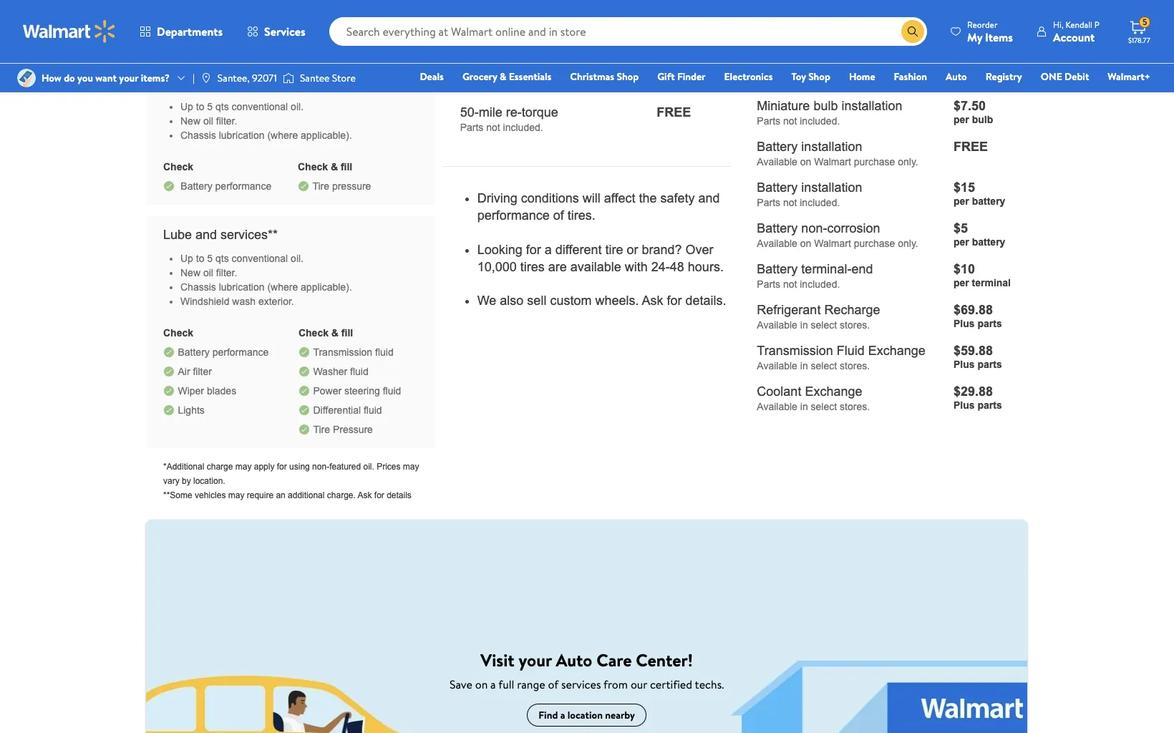 Task type: locate. For each thing, give the bounding box(es) containing it.
fashion
[[894, 69, 928, 84]]

kendall
[[1066, 18, 1093, 30]]

auto
[[946, 69, 968, 84], [556, 648, 593, 672]]

|
[[193, 71, 195, 85]]

0 vertical spatial your
[[119, 71, 138, 85]]

shop right the christmas
[[617, 69, 639, 84]]

0 horizontal spatial auto
[[556, 648, 593, 672]]

your up range
[[519, 648, 552, 672]]

services
[[562, 677, 601, 693]]

one
[[1041, 69, 1063, 84]]

 image
[[200, 72, 212, 84]]

grocery & essentials link
[[456, 69, 558, 85]]

auto right fashion
[[946, 69, 968, 84]]

of
[[548, 677, 559, 693]]

1 vertical spatial auto
[[556, 648, 593, 672]]

a
[[491, 677, 496, 693], [561, 708, 565, 723]]

one debit link
[[1035, 69, 1096, 85]]

debit
[[1065, 69, 1090, 84]]

&
[[500, 69, 507, 84]]

toy shop
[[792, 69, 831, 84]]

christmas
[[570, 69, 615, 84]]

gift finder link
[[651, 69, 712, 85]]

find a location nearby
[[539, 708, 635, 723]]

visit
[[481, 648, 515, 672]]

account
[[1054, 29, 1095, 45]]

0 horizontal spatial  image
[[17, 69, 36, 87]]

santee store
[[300, 71, 356, 85]]

location
[[568, 708, 603, 723]]

toy
[[792, 69, 806, 84]]

1 horizontal spatial shop
[[809, 69, 831, 84]]

1 horizontal spatial auto
[[946, 69, 968, 84]]

5 $178.77
[[1129, 16, 1151, 45]]

auto up services
[[556, 648, 593, 672]]

grocery
[[463, 69, 498, 84]]

departments
[[157, 24, 223, 39]]

1 vertical spatial your
[[519, 648, 552, 672]]

shop
[[617, 69, 639, 84], [809, 69, 831, 84]]

electronics link
[[718, 69, 780, 85]]

reorder
[[968, 18, 998, 30]]

$178.77
[[1129, 35, 1151, 45]]

finder
[[678, 69, 706, 84]]

auto inside visit your auto care center! save on a full range of services from our certified techs.
[[556, 648, 593, 672]]

how
[[42, 71, 61, 85]]

0 vertical spatial a
[[491, 677, 496, 693]]

visit your auto care center! save on a full range of services from our certified techs.
[[450, 648, 724, 693]]

shop for christmas shop
[[617, 69, 639, 84]]

items
[[986, 29, 1013, 45]]

a right find
[[561, 708, 565, 723]]

our
[[631, 677, 648, 693]]

one debit
[[1041, 69, 1090, 84]]

1 shop from the left
[[617, 69, 639, 84]]

walmart image
[[23, 20, 116, 43]]

1 horizontal spatial  image
[[283, 71, 294, 85]]

2 shop from the left
[[809, 69, 831, 84]]

shop right toy
[[809, 69, 831, 84]]

auto link
[[940, 69, 974, 85]]

a right on on the bottom left of page
[[491, 677, 496, 693]]

 image left how
[[17, 69, 36, 87]]

 image
[[17, 69, 36, 87], [283, 71, 294, 85]]

1 horizontal spatial a
[[561, 708, 565, 723]]

0 horizontal spatial shop
[[617, 69, 639, 84]]

hi,
[[1054, 18, 1064, 30]]

 image right "92071"
[[283, 71, 294, 85]]

find a location nearby link
[[527, 704, 647, 727]]

techs.
[[695, 677, 724, 693]]

your right want
[[119, 71, 138, 85]]

santee, 92071
[[218, 71, 277, 85]]

store
[[332, 71, 356, 85]]

gift
[[658, 69, 675, 84]]

 image for how do you want your items?
[[17, 69, 36, 87]]

care
[[597, 648, 632, 672]]

1 horizontal spatial your
[[519, 648, 552, 672]]

0 vertical spatial auto
[[946, 69, 968, 84]]

services button
[[235, 14, 318, 49]]

your
[[119, 71, 138, 85], [519, 648, 552, 672]]

save
[[450, 677, 473, 693]]

reorder my items
[[968, 18, 1013, 45]]

0 horizontal spatial a
[[491, 677, 496, 693]]



Task type: describe. For each thing, give the bounding box(es) containing it.
electronics
[[725, 69, 773, 84]]

center!
[[636, 648, 693, 672]]

santee
[[300, 71, 330, 85]]

a inside visit your auto care center! save on a full range of services from our certified techs.
[[491, 677, 496, 693]]

Search search field
[[329, 17, 928, 46]]

how do you want your items?
[[42, 71, 170, 85]]

departments button
[[127, 14, 235, 49]]

find
[[539, 708, 558, 723]]

home
[[849, 69, 876, 84]]

grocery & essentials
[[463, 69, 552, 84]]

santee,
[[218, 71, 250, 85]]

registry link
[[980, 69, 1029, 85]]

walmart+ link
[[1102, 69, 1158, 85]]

 image for santee store
[[283, 71, 294, 85]]

1 vertical spatial a
[[561, 708, 565, 723]]

5
[[1143, 16, 1148, 28]]

registry
[[986, 69, 1023, 84]]

hi, kendall p account
[[1054, 18, 1100, 45]]

my
[[968, 29, 983, 45]]

deals
[[420, 69, 444, 84]]

Walmart Site-Wide search field
[[329, 17, 928, 46]]

gift finder
[[658, 69, 706, 84]]

from
[[604, 677, 628, 693]]

certified
[[650, 677, 693, 693]]

toy shop link
[[785, 69, 837, 85]]

walmart+
[[1108, 69, 1151, 84]]

range
[[517, 677, 545, 693]]

fashion link
[[888, 69, 934, 85]]

on
[[475, 677, 488, 693]]

christmas shop
[[570, 69, 639, 84]]

full
[[499, 677, 515, 693]]

items?
[[141, 71, 170, 85]]

services
[[264, 24, 306, 39]]

home link
[[843, 69, 882, 85]]

p
[[1095, 18, 1100, 30]]

0 horizontal spatial your
[[119, 71, 138, 85]]

search icon image
[[908, 26, 919, 37]]

essentials
[[509, 69, 552, 84]]

do
[[64, 71, 75, 85]]

christmas shop link
[[564, 69, 645, 85]]

you
[[77, 71, 93, 85]]

want
[[95, 71, 117, 85]]

92071
[[252, 71, 277, 85]]

deals link
[[414, 69, 450, 85]]

nearby
[[605, 708, 635, 723]]

your inside visit your auto care center! save on a full range of services from our certified techs.
[[519, 648, 552, 672]]

shop for toy shop
[[809, 69, 831, 84]]



Task type: vqa. For each thing, say whether or not it's contained in the screenshot.
Universal Studios Universal
no



